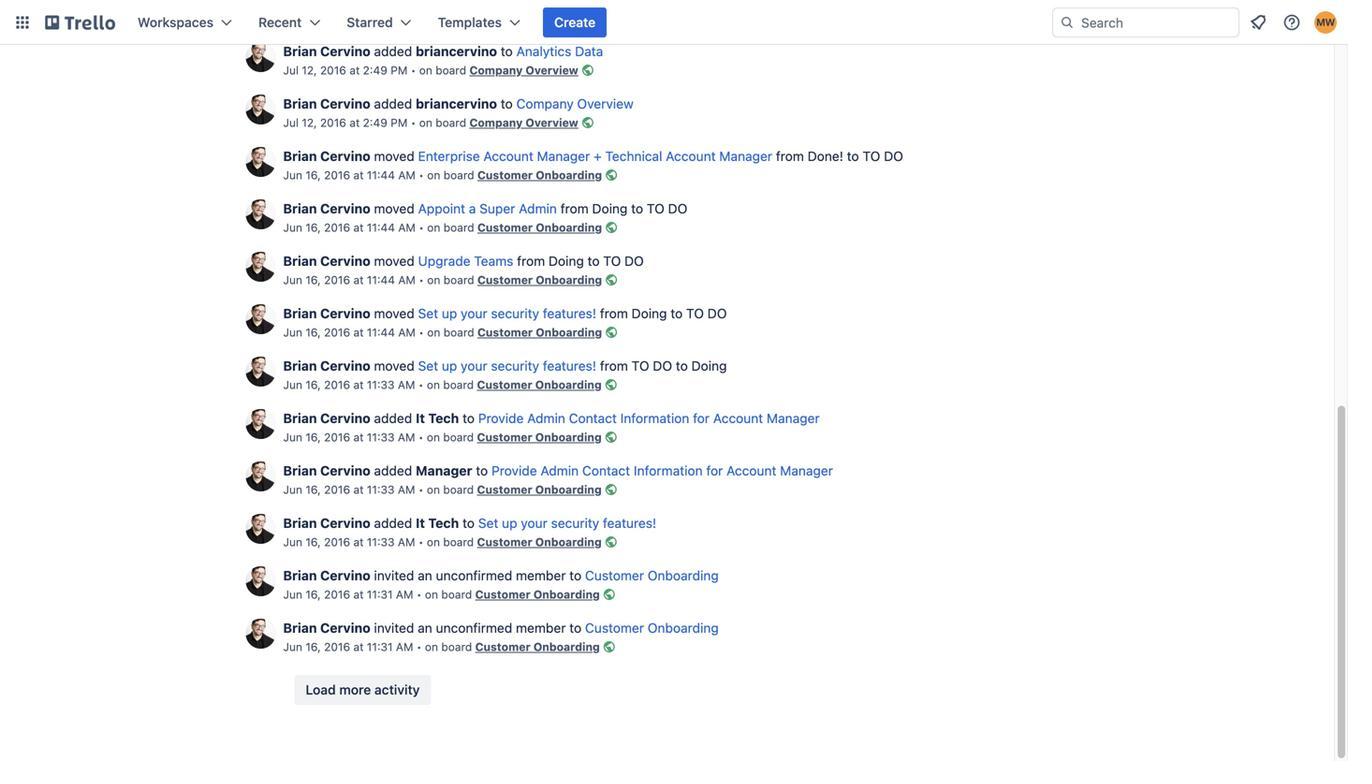 Task type: locate. For each thing, give the bounding box(es) containing it.
done!
[[808, 148, 844, 164]]

account
[[484, 148, 534, 164], [666, 148, 716, 164], [713, 411, 763, 426], [727, 463, 777, 479]]

4 added from the top
[[374, 463, 412, 479]]

contact up brian cervino added manager to provide admin contact information for account manager
[[569, 411, 617, 426]]

up down brian cervino moved set up your security features! from doing to to do
[[442, 358, 457, 374]]

• for brian cervino moved appoint a super admin from doing to to do's jun 16, 2016 at 11:44 am link
[[419, 221, 424, 234]]

1 jun 16, 2016 at 11:31 am • on board customer onboarding from the top
[[283, 588, 600, 601]]

admin right super
[[519, 201, 557, 216]]

2 jul from the top
[[283, 116, 299, 129]]

jun 16, 2016 at 11:33 am link for brian cervino added it tech to set up your security features!
[[283, 536, 415, 549]]

1 vertical spatial it
[[416, 516, 425, 531]]

super
[[480, 201, 515, 216]]

2016
[[320, 64, 346, 77], [320, 116, 346, 129], [324, 169, 350, 182], [324, 221, 350, 234], [324, 273, 350, 287], [324, 326, 350, 339], [324, 378, 350, 391], [324, 431, 350, 444], [324, 483, 350, 496], [324, 536, 350, 549], [324, 588, 350, 601], [324, 641, 350, 654]]

2 jun 16, 2016 at 11:44 am link from the top
[[283, 221, 416, 234]]

anyone on the internet can see this board. only board members can edit. image for set
[[602, 533, 621, 552]]

jun 16, 2016 at 11:44 am • on board customer onboarding for enterprise
[[283, 169, 602, 182]]

1 vertical spatial pm
[[391, 116, 408, 129]]

12 cervino from the top
[[320, 620, 371, 636]]

6 brian cervino (briancervino4) image from the top
[[246, 462, 276, 492]]

jul down jul 12, 2016 at 2:49 pm link
[[283, 116, 299, 129]]

invited up activity
[[374, 620, 414, 636]]

contact down brian cervino added it tech to provide admin contact information for account manager
[[582, 463, 630, 479]]

10 jun from the top
[[283, 641, 302, 654]]

it for provide
[[416, 411, 425, 426]]

1 vertical spatial member
[[516, 620, 566, 636]]

1 16, from the top
[[306, 169, 321, 182]]

anyone on the internet can see this board. only board members can edit. image
[[579, 113, 597, 132], [602, 271, 621, 289], [602, 323, 621, 342], [602, 480, 621, 499], [602, 533, 621, 552]]

16, for 2nd brian cervino (briancervino4) image from the bottom
[[306, 536, 321, 549]]

jul
[[283, 64, 299, 77], [283, 116, 299, 129]]

2:49 down jul 12, 2016 at 2:49 pm link
[[363, 116, 388, 129]]

3 jun 16, 2016 at 11:44 am link from the top
[[283, 273, 416, 287]]

2 jul 12, 2016 at 2:49 pm • on board company overview from the top
[[283, 116, 579, 129]]

2 12, from the top
[[302, 116, 317, 129]]

5 added from the top
[[374, 516, 412, 531]]

2:49 down starred popup button at the left top of the page
[[363, 64, 388, 77]]

• for jun 16, 2016 at 11:33 am link for brian cervino added it tech to set up your security features!
[[418, 536, 424, 549]]

2 jun 16, 2016 at 11:33 am link from the top
[[283, 431, 415, 444]]

company overview link down brian cervino added briancervino to company overview
[[470, 116, 579, 129]]

16, for third brian cervino (briancervino4) image from the top of the page
[[306, 221, 321, 234]]

features! up brian cervino moved set up your security features! from to do to doing at the top of the page
[[543, 306, 597, 321]]

jun 16, 2016 at 11:44 am link for brian cervino moved enterprise account manager + technical account manager from done! to to do
[[283, 169, 416, 182]]

your
[[461, 306, 488, 321], [461, 358, 488, 374], [521, 516, 548, 531]]

jul 12, 2016 at 2:49 pm • on board company overview down the brian cervino added briancervino to analytics data in the left top of the page
[[283, 64, 579, 77]]

1 vertical spatial company overview link
[[516, 96, 634, 111]]

set up your security features! link down brian cervino moved set up your security features! from doing to to do
[[418, 358, 597, 374]]

4 jun 16, 2016 at 11:44 am • on board customer onboarding from the top
[[283, 326, 602, 339]]

overview
[[526, 64, 579, 77], [577, 96, 634, 111], [526, 116, 579, 129]]

0 vertical spatial unconfirmed
[[436, 568, 513, 583]]

jun 16, 2016 at 11:44 am • on board customer onboarding down appoint
[[283, 221, 602, 234]]

0 vertical spatial set
[[418, 306, 438, 321]]

1 brian cervino invited an unconfirmed member to customer onboarding from the top
[[283, 568, 719, 583]]

jun 16, 2016 at 11:44 am • on board customer onboarding down brian cervino moved set up your security features! from doing to to do
[[283, 326, 602, 339]]

4 jun from the top
[[283, 326, 302, 339]]

am for 7th brian cervino (briancervino4) image from the bottom of the page
[[398, 169, 416, 182]]

briancervino
[[416, 44, 497, 59], [416, 96, 497, 111]]

create
[[554, 15, 596, 30]]

am for third brian cervino (briancervino4) image from the top of the page
[[398, 221, 416, 234]]

2 vertical spatial set
[[478, 516, 499, 531]]

3 jun 16, 2016 at 11:33 am • on board customer onboarding from the top
[[283, 483, 602, 496]]

onboarding for 6th brian cervino (briancervino4) image
[[535, 483, 602, 496]]

2 brian cervino (briancervino4) image from the top
[[246, 252, 276, 282]]

1 vertical spatial provide
[[492, 463, 537, 479]]

manager
[[537, 148, 590, 164], [720, 148, 773, 164], [767, 411, 820, 426], [416, 463, 472, 479], [780, 463, 833, 479]]

onboarding for from doing to to do's brian cervino (briancervino4) icon
[[536, 273, 602, 287]]

12, down "recent" popup button
[[302, 64, 317, 77]]

security
[[491, 306, 539, 321], [491, 358, 539, 374], [551, 516, 600, 531]]

company overview link for company
[[470, 116, 579, 129]]

Search field
[[1075, 8, 1239, 37]]

1 jun 16, 2016 at 11:33 am • on board customer onboarding from the top
[[283, 378, 602, 391]]

0 vertical spatial jul 12, 2016 at 2:49 pm • on board company overview
[[283, 64, 579, 77]]

0 vertical spatial briancervino
[[416, 44, 497, 59]]

contact
[[569, 411, 617, 426], [582, 463, 630, 479]]

0 vertical spatial tech
[[428, 411, 459, 426]]

2 member from the top
[[516, 620, 566, 636]]

0 vertical spatial security
[[491, 306, 539, 321]]

overview for overview
[[526, 116, 579, 129]]

1 vertical spatial security
[[491, 358, 539, 374]]

+
[[594, 148, 602, 164]]

admin for super
[[519, 201, 557, 216]]

brian cervino (briancervino4) image
[[246, 95, 276, 125], [246, 147, 276, 177], [246, 199, 276, 229], [246, 304, 276, 334], [246, 409, 276, 439], [246, 462, 276, 492], [246, 514, 276, 544], [246, 567, 276, 597]]

• for brian cervino moved set up your security features! from doing to to do jun 16, 2016 at 11:44 am link
[[419, 326, 424, 339]]

0 vertical spatial it
[[416, 411, 425, 426]]

0 vertical spatial features!
[[543, 306, 597, 321]]

1 vertical spatial features!
[[543, 358, 597, 374]]

4 brian cervino (briancervino4) image from the top
[[246, 619, 276, 649]]

briancervino up enterprise at left
[[416, 96, 497, 111]]

3 brian cervino (briancervino4) image from the top
[[246, 357, 276, 387]]

on for brian cervino moved enterprise account manager + technical account manager from done! to to do's jun 16, 2016 at 11:44 am link
[[427, 169, 441, 182]]

provide down brian cervino added it tech to provide admin contact information for account manager
[[492, 463, 537, 479]]

1 vertical spatial set
[[418, 358, 438, 374]]

pm down the brian cervino added briancervino to analytics data in the left top of the page
[[391, 64, 408, 77]]

jun 16, 2016 at 11:44 am • on board customer onboarding down upgrade
[[283, 273, 602, 287]]

up
[[442, 306, 457, 321], [442, 358, 457, 374], [502, 516, 517, 531]]

7 brian from the top
[[283, 358, 317, 374]]

search image
[[1060, 15, 1075, 30]]

am for 1st brian cervino (briancervino4) image from the bottom of the page
[[396, 588, 413, 601]]

at
[[350, 64, 360, 77], [350, 116, 360, 129], [353, 169, 364, 182], [353, 221, 364, 234], [353, 273, 364, 287], [353, 326, 364, 339], [353, 378, 364, 391], [353, 431, 364, 444], [353, 483, 364, 496], [353, 536, 364, 549], [353, 588, 364, 601], [353, 641, 364, 654]]

added
[[374, 44, 412, 59], [374, 96, 412, 111], [374, 411, 412, 426], [374, 463, 412, 479], [374, 516, 412, 531]]

11:33 for brian cervino added manager to provide admin contact information for account manager
[[367, 483, 395, 496]]

10 brian from the top
[[283, 516, 317, 531]]

jun 16, 2016 at 11:31 am • on board customer onboarding
[[283, 588, 600, 601], [283, 641, 600, 654]]

4 11:44 from the top
[[367, 326, 395, 339]]

admin for provide
[[541, 463, 579, 479]]

jun 16, 2016 at 11:33 am • on board customer onboarding for admin
[[283, 483, 602, 496]]

1 vertical spatial provide admin contact information for account manager link
[[492, 463, 833, 479]]

0 vertical spatial information
[[621, 411, 690, 426]]

1 11:44 from the top
[[367, 169, 395, 182]]

1 pm from the top
[[391, 64, 408, 77]]

2 vertical spatial admin
[[541, 463, 579, 479]]

doing
[[592, 201, 628, 216], [549, 253, 584, 269], [632, 306, 667, 321], [692, 358, 727, 374]]

set up your security features! link for from to do to doing
[[418, 358, 597, 374]]

1 it from the top
[[416, 411, 425, 426]]

enterprise
[[418, 148, 480, 164]]

9 16, from the top
[[306, 588, 321, 601]]

1 vertical spatial tech
[[428, 516, 459, 531]]

2 pm from the top
[[391, 116, 408, 129]]

2 it from the top
[[416, 516, 425, 531]]

1 vertical spatial up
[[442, 358, 457, 374]]

your down brian cervino moved set up your security features! from doing to to do
[[461, 358, 488, 374]]

1 jun 16, 2016 at 11:44 am • on board customer onboarding from the top
[[283, 169, 602, 182]]

2 tech from the top
[[428, 516, 459, 531]]

1 2:49 from the top
[[363, 64, 388, 77]]

3 cervino from the top
[[320, 148, 371, 164]]

2 brian from the top
[[283, 96, 317, 111]]

security up brian cervino moved set up your security features! from to do to doing at the top of the page
[[491, 306, 539, 321]]

up down brian cervino added manager to provide admin contact information for account manager
[[502, 516, 517, 531]]

0 vertical spatial an
[[418, 568, 432, 583]]

1 vertical spatial 2:49
[[363, 116, 388, 129]]

briancervino for analytics
[[416, 44, 497, 59]]

0 vertical spatial admin
[[519, 201, 557, 216]]

set up your security features! link for from doing to to do
[[418, 306, 597, 321]]

primary element
[[0, 0, 1348, 45]]

onboarding for fourth brian cervino (briancervino4) image from the top of the page
[[536, 326, 602, 339]]

1 vertical spatial set up your security features! link
[[418, 358, 597, 374]]

1 vertical spatial brian cervino invited an unconfirmed member to customer onboarding
[[283, 620, 719, 636]]

brian
[[283, 44, 317, 59], [283, 96, 317, 111], [283, 148, 317, 164], [283, 201, 317, 216], [283, 253, 317, 269], [283, 306, 317, 321], [283, 358, 317, 374], [283, 411, 317, 426], [283, 463, 317, 479], [283, 516, 317, 531], [283, 568, 317, 583], [283, 620, 317, 636]]

1 added from the top
[[374, 44, 412, 59]]

0 vertical spatial 11:31
[[367, 588, 393, 601]]

information
[[621, 411, 690, 426], [634, 463, 703, 479]]

it for set
[[416, 516, 425, 531]]

workspaces button
[[126, 7, 244, 37]]

overview up 'brian cervino moved enterprise account manager + technical account manager from done! to to do'
[[526, 116, 579, 129]]

invited
[[374, 568, 414, 583], [374, 620, 414, 636]]

tech for set up your security features!
[[428, 516, 459, 531]]

set down brian cervino moved set up your security features! from doing to to do
[[418, 358, 438, 374]]

company down analytics
[[516, 96, 574, 111]]

company down brian cervino added briancervino to company overview
[[470, 116, 523, 129]]

moved
[[374, 148, 415, 164], [374, 201, 415, 216], [374, 253, 415, 269], [374, 306, 415, 321], [374, 358, 415, 374]]

templates
[[438, 15, 502, 30]]

7 16, from the top
[[306, 483, 321, 496]]

recent button
[[247, 7, 332, 37]]

11:31
[[367, 588, 393, 601], [367, 641, 393, 654]]

briancervino down templates
[[416, 44, 497, 59]]

security down brian cervino added manager to provide admin contact information for account manager
[[551, 516, 600, 531]]

pm down brian cervino added briancervino to company overview
[[391, 116, 408, 129]]

11:33
[[367, 378, 395, 391], [367, 431, 395, 444], [367, 483, 395, 496], [367, 536, 395, 549]]

from
[[776, 148, 804, 164], [561, 201, 589, 216], [517, 253, 545, 269], [600, 306, 628, 321], [600, 358, 628, 374]]

0 vertical spatial up
[[442, 306, 457, 321]]

0 vertical spatial company
[[470, 64, 523, 77]]

it
[[416, 411, 425, 426], [416, 516, 425, 531]]

2 jun 16, 2016 at 11:44 am • on board customer onboarding from the top
[[283, 221, 602, 234]]

on
[[419, 64, 432, 77], [419, 116, 432, 129], [427, 169, 441, 182], [427, 221, 441, 234], [427, 273, 441, 287], [427, 326, 441, 339], [427, 378, 440, 391], [427, 431, 440, 444], [427, 483, 440, 496], [427, 536, 440, 549], [425, 588, 438, 601], [425, 641, 438, 654]]

1 12, from the top
[[302, 64, 317, 77]]

recent
[[259, 15, 302, 30]]

1 vertical spatial your
[[461, 358, 488, 374]]

16, for 6th brian cervino (briancervino4) image
[[306, 483, 321, 496]]

company overview link
[[470, 64, 579, 77], [516, 96, 634, 111], [470, 116, 579, 129]]

moved for brian cervino moved enterprise account manager + technical account manager from done! to to do
[[374, 148, 415, 164]]

for
[[693, 411, 710, 426], [706, 463, 723, 479]]

7 jun from the top
[[283, 483, 302, 496]]

admin down brian cervino added it tech to provide admin contact information for account manager
[[541, 463, 579, 479]]

brian cervino moved set up your security features! from doing to to do
[[283, 306, 727, 321]]

jun
[[283, 169, 302, 182], [283, 221, 302, 234], [283, 273, 302, 287], [283, 326, 302, 339], [283, 378, 302, 391], [283, 431, 302, 444], [283, 483, 302, 496], [283, 536, 302, 549], [283, 588, 302, 601], [283, 641, 302, 654]]

to
[[501, 44, 513, 59], [501, 96, 513, 111], [847, 148, 859, 164], [631, 201, 643, 216], [588, 253, 600, 269], [671, 306, 683, 321], [676, 358, 688, 374], [463, 411, 475, 426], [476, 463, 488, 479], [463, 516, 475, 531], [570, 568, 582, 583], [570, 620, 582, 636]]

briancervino for company
[[416, 96, 497, 111]]

set up your security features! link up brian cervino moved set up your security features! from to do to doing at the top of the page
[[418, 306, 597, 321]]

2 unconfirmed from the top
[[436, 620, 513, 636]]

2:49 for brian cervino added briancervino to analytics data
[[363, 64, 388, 77]]

7 brian cervino (briancervino4) image from the top
[[246, 514, 276, 544]]

am for fourth brian cervino (briancervino4) image from the top of the page
[[398, 326, 416, 339]]

11:33 for brian cervino added it tech to provide admin contact information for account manager
[[367, 431, 395, 444]]

16, for fourth brian cervino (briancervino4) image from the top of the page
[[306, 326, 321, 339]]

do
[[884, 148, 904, 164], [668, 201, 688, 216], [625, 253, 644, 269], [708, 306, 727, 321], [653, 358, 672, 374]]

jun 16, 2016 at 11:44 am • on board customer onboarding
[[283, 169, 602, 182], [283, 221, 602, 234], [283, 273, 602, 287], [283, 326, 602, 339]]

up down upgrade
[[442, 306, 457, 321]]

jul 12, 2016 at 2:49 pm • on board company overview down brian cervino added briancervino to company overview
[[283, 116, 579, 129]]

0 vertical spatial 12,
[[302, 64, 317, 77]]

invited down brian cervino added it tech to set up your security features!
[[374, 568, 414, 583]]

jul down "recent" popup button
[[283, 64, 299, 77]]

an up activity
[[418, 620, 432, 636]]

4 moved from the top
[[374, 306, 415, 321]]

16,
[[306, 169, 321, 182], [306, 221, 321, 234], [306, 273, 321, 287], [306, 326, 321, 339], [306, 378, 321, 391], [306, 431, 321, 444], [306, 483, 321, 496], [306, 536, 321, 549], [306, 588, 321, 601], [306, 641, 321, 654]]

3 jun 16, 2016 at 11:33 am link from the top
[[283, 483, 415, 496]]

customer onboarding link
[[478, 169, 602, 182], [478, 221, 602, 234], [478, 273, 602, 287], [478, 326, 602, 339], [477, 378, 602, 391], [477, 431, 602, 444], [477, 483, 602, 496], [477, 536, 602, 549], [585, 568, 719, 583], [475, 588, 600, 601], [585, 620, 719, 636], [475, 641, 600, 654]]

12,
[[302, 64, 317, 77], [302, 116, 317, 129]]

admin
[[519, 201, 557, 216], [527, 411, 565, 426], [541, 463, 579, 479]]

company overview link down analytics
[[470, 64, 579, 77]]

overview down analytics data link
[[526, 64, 579, 77]]

4 11:33 from the top
[[367, 536, 395, 549]]

11 brian from the top
[[283, 568, 317, 583]]

your down upgrade teams 'link'
[[461, 306, 488, 321]]

2 11:44 from the top
[[367, 221, 395, 234]]

2 moved from the top
[[374, 201, 415, 216]]

starred button
[[336, 7, 423, 37]]

3 brian from the top
[[283, 148, 317, 164]]

2 vertical spatial company overview link
[[470, 116, 579, 129]]

am
[[398, 169, 416, 182], [398, 221, 416, 234], [398, 273, 416, 287], [398, 326, 416, 339], [398, 378, 415, 391], [398, 431, 415, 444], [398, 483, 415, 496], [398, 536, 415, 549], [396, 588, 413, 601], [396, 641, 413, 654]]

0 vertical spatial invited
[[374, 568, 414, 583]]

jun 16, 2016 at 11:31 am • on board customer onboarding up activity
[[283, 641, 600, 654]]

jun for fourth brian cervino (briancervino4) image from the top of the page
[[283, 326, 302, 339]]

2 vertical spatial security
[[551, 516, 600, 531]]

0 vertical spatial jul
[[283, 64, 299, 77]]

12, down jul 12, 2016 at 2:49 pm link
[[302, 116, 317, 129]]

provide admin contact information for account manager link
[[478, 411, 820, 426], [492, 463, 833, 479]]

3 added from the top
[[374, 411, 412, 426]]

jun 16, 2016 at 11:33 am • on board customer onboarding for provide
[[283, 431, 602, 444]]

2 jun 16, 2016 at 11:33 am • on board customer onboarding from the top
[[283, 431, 602, 444]]

create button
[[543, 7, 607, 37]]

set up your security features! link
[[418, 306, 597, 321], [418, 358, 597, 374], [478, 516, 657, 531]]

jul 12, 2016 at 2:49 pm • on board company overview for analytics
[[283, 64, 579, 77]]

jun 16, 2016 at 11:44 am link for brian cervino moved upgrade teams from doing to to do
[[283, 273, 416, 287]]

1 11:33 from the top
[[367, 378, 395, 391]]

an
[[418, 568, 432, 583], [418, 620, 432, 636]]

tech
[[428, 411, 459, 426], [428, 516, 459, 531]]

jun 16, 2016 at 11:31 am • on board customer onboarding down brian cervino added it tech to set up your security features!
[[283, 588, 600, 601]]

customer
[[478, 169, 533, 182], [478, 221, 533, 234], [478, 273, 533, 287], [478, 326, 533, 339], [477, 378, 533, 391], [477, 431, 533, 444], [477, 483, 533, 496], [477, 536, 533, 549], [585, 568, 644, 583], [475, 588, 531, 601], [585, 620, 644, 636], [475, 641, 531, 654]]

6 brian from the top
[[283, 306, 317, 321]]

jun 16, 2016 at 11:44 am link
[[283, 169, 416, 182], [283, 221, 416, 234], [283, 273, 416, 287], [283, 326, 416, 339]]

3 moved from the top
[[374, 253, 415, 269]]

jun 16, 2016 at 11:44 am • on board customer onboarding for upgrade
[[283, 273, 602, 287]]

board
[[436, 64, 466, 77], [436, 116, 466, 129], [444, 169, 474, 182], [444, 221, 474, 234], [444, 273, 474, 287], [444, 326, 474, 339], [443, 378, 474, 391], [443, 431, 474, 444], [443, 483, 474, 496], [443, 536, 474, 549], [441, 588, 472, 601], [441, 641, 472, 654]]

anyone on the internet can see this board. only board members can edit. image
[[579, 61, 597, 80], [602, 166, 621, 184], [602, 218, 621, 237], [602, 376, 621, 394], [602, 428, 621, 447], [600, 585, 619, 604], [600, 638, 619, 656]]

unconfirmed
[[436, 568, 513, 583], [436, 620, 513, 636]]

• for jun 16, 2016 at 11:33 am link associated with brian cervino added it tech to provide admin contact information for account manager
[[418, 431, 424, 444]]

features! up brian cervino added it tech to provide admin contact information for account manager
[[543, 358, 597, 374]]

enterprise account manager + technical account manager link
[[418, 148, 773, 164]]

0 vertical spatial jun 16, 2016 at 11:31 am • on board customer onboarding
[[283, 588, 600, 601]]

1 moved from the top
[[374, 148, 415, 164]]

1 vertical spatial 11:31
[[367, 641, 393, 654]]

security down brian cervino moved set up your security features! from doing to to do
[[491, 358, 539, 374]]

brian cervino invited an unconfirmed member to customer onboarding
[[283, 568, 719, 583], [283, 620, 719, 636]]

pm for brian cervino added briancervino to analytics data
[[391, 64, 408, 77]]

cervino
[[320, 44, 371, 59], [320, 96, 371, 111], [320, 148, 371, 164], [320, 201, 371, 216], [320, 253, 371, 269], [320, 306, 371, 321], [320, 358, 371, 374], [320, 411, 371, 426], [320, 463, 371, 479], [320, 516, 371, 531], [320, 568, 371, 583], [320, 620, 371, 636]]

1 11:31 from the top
[[367, 588, 393, 601]]

6 jun from the top
[[283, 431, 302, 444]]

workspaces
[[138, 15, 214, 30]]

1 jun 16, 2016 at 11:44 am link from the top
[[283, 169, 416, 182]]

onboarding for 2nd brian cervino (briancervino4) image from the bottom
[[535, 536, 602, 549]]

anyone on the internet can see this board. only board members can edit. image for overview
[[579, 113, 597, 132]]

0 vertical spatial member
[[516, 568, 566, 583]]

4 jun 16, 2016 at 11:44 am link from the top
[[283, 326, 416, 339]]

5 jun from the top
[[283, 378, 302, 391]]

0 vertical spatial 2:49
[[363, 64, 388, 77]]

onboarding for 4th brian cervino (briancervino4) image from the bottom
[[535, 431, 602, 444]]

0 vertical spatial brian cervino invited an unconfirmed member to customer onboarding
[[283, 568, 719, 583]]

0 vertical spatial company overview link
[[470, 64, 579, 77]]

features!
[[543, 306, 597, 321], [543, 358, 597, 374], [603, 516, 657, 531]]

2 invited from the top
[[374, 620, 414, 636]]

2 11:33 from the top
[[367, 431, 395, 444]]

11:33 for brian cervino added it tech to set up your security features!
[[367, 536, 395, 549]]

overview up +
[[577, 96, 634, 111]]

pm
[[391, 64, 408, 77], [391, 116, 408, 129]]

security for from to do to doing
[[491, 358, 539, 374]]

onboarding
[[536, 169, 602, 182], [536, 221, 602, 234], [536, 273, 602, 287], [536, 326, 602, 339], [535, 378, 602, 391], [535, 431, 602, 444], [535, 483, 602, 496], [535, 536, 602, 549], [648, 568, 719, 583], [534, 588, 600, 601], [648, 620, 719, 636], [534, 641, 600, 654]]

company
[[470, 64, 523, 77], [516, 96, 574, 111], [470, 116, 523, 129]]

1 tech from the top
[[428, 411, 459, 426]]

11:44
[[367, 169, 395, 182], [367, 221, 395, 234], [367, 273, 395, 287], [367, 326, 395, 339]]

1 jul from the top
[[283, 64, 299, 77]]

0 vertical spatial provide admin contact information for account manager link
[[478, 411, 820, 426]]

2 vertical spatial overview
[[526, 116, 579, 129]]

back to home image
[[45, 7, 115, 37]]

1 vertical spatial an
[[418, 620, 432, 636]]

12, for brian cervino added briancervino to analytics data
[[302, 64, 317, 77]]

features! down brian cervino added manager to provide admin contact information for account manager
[[603, 516, 657, 531]]

starred
[[347, 15, 393, 30]]

jun 16, 2016 at 11:44 am • on board customer onboarding down enterprise at left
[[283, 169, 602, 182]]

2:49
[[363, 64, 388, 77], [363, 116, 388, 129]]

1 vertical spatial unconfirmed
[[436, 620, 513, 636]]

•
[[411, 64, 416, 77], [411, 116, 416, 129], [419, 169, 424, 182], [419, 221, 424, 234], [419, 273, 424, 287], [419, 326, 424, 339], [418, 378, 424, 391], [418, 431, 424, 444], [418, 483, 424, 496], [418, 536, 424, 549], [417, 588, 422, 601], [417, 641, 422, 654]]

1 vertical spatial jul 12, 2016 at 2:49 pm • on board company overview
[[283, 116, 579, 129]]

company overview link down "data"
[[516, 96, 634, 111]]

brian cervino (briancervino4) image for from doing to to do
[[246, 252, 276, 282]]

1 vertical spatial invited
[[374, 620, 414, 636]]

7 cervino from the top
[[320, 358, 371, 374]]

provide down brian cervino moved set up your security features! from to do to doing at the top of the page
[[478, 411, 524, 426]]

an down brian cervino added it tech to set up your security features!
[[418, 568, 432, 583]]

your down brian cervino added manager to provide admin contact information for account manager
[[521, 516, 548, 531]]

2 briancervino from the top
[[416, 96, 497, 111]]

jun 16, 2016 at 11:33 am • on board customer onboarding
[[283, 378, 602, 391], [283, 431, 602, 444], [283, 483, 602, 496], [283, 536, 602, 549]]

1 vertical spatial briancervino
[[416, 96, 497, 111]]

6 16, from the top
[[306, 431, 321, 444]]

up for from to do to doing
[[442, 358, 457, 374]]

set
[[418, 306, 438, 321], [418, 358, 438, 374], [478, 516, 499, 531]]

0 vertical spatial pm
[[391, 64, 408, 77]]

8 brian cervino (briancervino4) image from the top
[[246, 567, 276, 597]]

1 jun from the top
[[283, 169, 302, 182]]

12 brian from the top
[[283, 620, 317, 636]]

1 vertical spatial jul
[[283, 116, 299, 129]]

jun 16, 2016 at 11:33 am link for brian cervino added it tech to provide admin contact information for account manager
[[283, 431, 415, 444]]

jul 12, 2016 at 2:49 pm • on board company overview
[[283, 64, 579, 77], [283, 116, 579, 129]]

8 jun from the top
[[283, 536, 302, 549]]

moved for brian cervino moved set up your security features! from to do to doing
[[374, 358, 415, 374]]

admin up brian cervino added manager to provide admin contact information for account manager
[[527, 411, 565, 426]]

0 vertical spatial set up your security features! link
[[418, 306, 597, 321]]

2 11:31 from the top
[[367, 641, 393, 654]]

to
[[863, 148, 881, 164], [647, 201, 665, 216], [603, 253, 621, 269], [686, 306, 704, 321], [632, 358, 650, 374]]

8 brian from the top
[[283, 411, 317, 426]]

16, for 4th brian cervino (briancervino4) image from the bottom
[[306, 431, 321, 444]]

brian cervino (briancervino4) image for brian cervino invited an unconfirmed member to customer onboarding
[[246, 619, 276, 649]]

4 jun 16, 2016 at 11:33 am link from the top
[[283, 536, 415, 549]]

brian cervino (briancervino4) image
[[246, 42, 276, 72], [246, 252, 276, 282], [246, 357, 276, 387], [246, 619, 276, 649]]

provide
[[478, 411, 524, 426], [492, 463, 537, 479]]

8 16, from the top
[[306, 536, 321, 549]]

0 vertical spatial contact
[[569, 411, 617, 426]]

set down upgrade
[[418, 306, 438, 321]]

company up brian cervino added briancervino to company overview
[[470, 64, 523, 77]]

1 vertical spatial jun 16, 2016 at 11:31 am • on board customer onboarding
[[283, 641, 600, 654]]

0 vertical spatial your
[[461, 306, 488, 321]]

2 vertical spatial company
[[470, 116, 523, 129]]

9 jun from the top
[[283, 588, 302, 601]]

• for jun 16, 2016 at 11:33 am link related to brian cervino added manager to provide admin contact information for account manager
[[418, 483, 424, 496]]

set up your security features! link down brian cervino added manager to provide admin contact information for account manager
[[478, 516, 657, 531]]

member
[[516, 568, 566, 583], [516, 620, 566, 636]]

set down brian cervino added manager to provide admin contact information for account manager
[[478, 516, 499, 531]]

1 vertical spatial 12,
[[302, 116, 317, 129]]

set for brian cervino moved set up your security features! from to do to doing
[[418, 358, 438, 374]]

0 vertical spatial overview
[[526, 64, 579, 77]]

security for from doing to to do
[[491, 306, 539, 321]]

jun 16, 2016 at 11:33 am link
[[283, 378, 415, 391], [283, 431, 415, 444], [283, 483, 415, 496], [283, 536, 415, 549]]

4 jun 16, 2016 at 11:33 am • on board customer onboarding from the top
[[283, 536, 602, 549]]

jun for third brian cervino (briancervino4) image from the top of the page
[[283, 221, 302, 234]]



Task type: describe. For each thing, give the bounding box(es) containing it.
jun for 7th brian cervino (briancervino4) image from the bottom of the page
[[283, 169, 302, 182]]

2 cervino from the top
[[320, 96, 371, 111]]

jun 16, 2016 at 11:44 am link for brian cervino moved set up your security features! from doing to to do
[[283, 326, 416, 339]]

templates button
[[427, 7, 532, 37]]

company for analytics data
[[470, 64, 523, 77]]

data
[[575, 44, 603, 59]]

set for brian cervino moved set up your security features! from doing to to do
[[418, 306, 438, 321]]

brian cervino moved appoint a super admin from doing to to do
[[283, 201, 688, 216]]

11:44 for appoint
[[367, 221, 395, 234]]

jul 12, 2016 at 2:49 pm link
[[283, 64, 408, 77]]

jun 16, 2016 at 11:33 am • on board customer onboarding for set
[[283, 536, 602, 549]]

maria williams (mariawilliams94) image
[[1315, 11, 1337, 34]]

added for brian cervino added briancervino to company overview
[[374, 96, 412, 111]]

brian cervino added it tech to provide admin contact information for account manager
[[283, 411, 820, 426]]

16, for 1st brian cervino (briancervino4) image from the bottom of the page
[[306, 588, 321, 601]]

1 vertical spatial overview
[[577, 96, 634, 111]]

load
[[306, 682, 336, 698]]

0 vertical spatial provide
[[478, 411, 524, 426]]

provide admin contact information for account manager link for information
[[492, 463, 833, 479]]

added for brian cervino added manager to provide admin contact information for account manager
[[374, 463, 412, 479]]

appoint
[[418, 201, 465, 216]]

upgrade teams link
[[418, 253, 514, 269]]

on for jun 16, 2016 at 11:33 am link associated with brian cervino added it tech to provide admin contact information for account manager
[[427, 431, 440, 444]]

onboarding for 7th brian cervino (briancervino4) image from the bottom of the page
[[536, 169, 602, 182]]

2 vertical spatial set up your security features! link
[[478, 516, 657, 531]]

brian cervino (briancervino4) image for from to do to doing
[[246, 357, 276, 387]]

4 cervino from the top
[[320, 201, 371, 216]]

onboarding for brian cervino invited an unconfirmed member to customer onboarding brian cervino (briancervino4) icon
[[534, 641, 600, 654]]

jul 12, 2016 at 2:49 pm • on board company overview for company
[[283, 116, 579, 129]]

11:44 for enterprise
[[367, 169, 395, 182]]

0 notifications image
[[1247, 11, 1270, 34]]

16, for 7th brian cervino (briancervino4) image from the bottom of the page
[[306, 169, 321, 182]]

5 16, from the top
[[306, 378, 321, 391]]

2 vertical spatial features!
[[603, 516, 657, 531]]

technical
[[605, 148, 663, 164]]

moved for brian cervino moved appoint a super admin from doing to to do
[[374, 201, 415, 216]]

company for company overview
[[470, 116, 523, 129]]

open information menu image
[[1283, 13, 1302, 32]]

2 an from the top
[[418, 620, 432, 636]]

10 16, from the top
[[306, 641, 321, 654]]

2:49 for brian cervino added briancervino to company overview
[[363, 116, 388, 129]]

10 cervino from the top
[[320, 516, 371, 531]]

more
[[339, 682, 371, 698]]

am for 2nd brian cervino (briancervino4) image from the bottom
[[398, 536, 415, 549]]

1 vertical spatial for
[[706, 463, 723, 479]]

load more activity
[[306, 682, 420, 698]]

jun for 4th brian cervino (briancervino4) image from the bottom
[[283, 431, 302, 444]]

jun for 1st brian cervino (briancervino4) image from the bottom of the page
[[283, 588, 302, 601]]

2 brian cervino invited an unconfirmed member to customer onboarding from the top
[[283, 620, 719, 636]]

jun 16, 2016 at 11:44 am • on board customer onboarding for appoint
[[283, 221, 602, 234]]

9 brian from the top
[[283, 463, 317, 479]]

jun 16, 2016 at 11:44 am • on board customer onboarding for set
[[283, 326, 602, 339]]

0 vertical spatial for
[[693, 411, 710, 426]]

1 member from the top
[[516, 568, 566, 583]]

analytics
[[516, 44, 572, 59]]

4 brian cervino (briancervino4) image from the top
[[246, 304, 276, 334]]

1 brian from the top
[[283, 44, 317, 59]]

load more activity link
[[295, 675, 431, 705]]

5 brian from the top
[[283, 253, 317, 269]]

11:44 for set
[[367, 326, 395, 339]]

brian cervino (briancervino4) image for to
[[246, 42, 276, 72]]

company overview link for analytics
[[470, 64, 579, 77]]

anyone on the internet can see this board. only board members can edit. image for admin
[[602, 480, 621, 499]]

4 brian from the top
[[283, 201, 317, 216]]

on for 4th jun 16, 2016 at 11:33 am link from the bottom of the page
[[427, 378, 440, 391]]

3 16, from the top
[[306, 273, 321, 287]]

12, for brian cervino added briancervino to company overview
[[302, 116, 317, 129]]

tech for provide admin contact information for account manager
[[428, 411, 459, 426]]

1 vertical spatial company
[[516, 96, 574, 111]]

on for brian cervino moved appoint a super admin from doing to to do's jun 16, 2016 at 11:44 am link
[[427, 221, 441, 234]]

brian cervino moved upgrade teams from doing to to do
[[283, 253, 644, 269]]

3 brian cervino (briancervino4) image from the top
[[246, 199, 276, 229]]

• for jul 12, 2016 at 2:49 pm link
[[411, 64, 416, 77]]

• for jun 16, 2016 at 11:44 am link corresponding to brian cervino moved upgrade teams from doing to to do
[[419, 273, 424, 287]]

2 brian cervino (briancervino4) image from the top
[[246, 147, 276, 177]]

1 an from the top
[[418, 568, 432, 583]]

switch to… image
[[13, 13, 32, 32]]

onboarding for brian cervino (briancervino4) icon for from to do to doing
[[535, 378, 602, 391]]

3 jun from the top
[[283, 273, 302, 287]]

brian cervino added it tech to set up your security features!
[[283, 516, 657, 531]]

moved for brian cervino moved upgrade teams from doing to to do
[[374, 253, 415, 269]]

on for jun 16, 2016 at 11:33 am link for brian cervino added it tech to set up your security features!
[[427, 536, 440, 549]]

1 invited from the top
[[374, 568, 414, 583]]

your for from doing to to do
[[461, 306, 488, 321]]

1 cervino from the top
[[320, 44, 371, 59]]

activity
[[375, 682, 420, 698]]

brian cervino added briancervino to analytics data
[[283, 44, 603, 59]]

jun 16, 2016 at 11:44 am link for brian cervino moved appoint a super admin from doing to to do
[[283, 221, 416, 234]]

on for jul 12, 2016 at 2:49 pm link
[[419, 64, 432, 77]]

up for from doing to to do
[[442, 306, 457, 321]]

appoint a super admin link
[[418, 201, 557, 216]]

features! for from doing to to do
[[543, 306, 597, 321]]

your for from to do to doing
[[461, 358, 488, 374]]

1 brian cervino (briancervino4) image from the top
[[246, 95, 276, 125]]

upgrade
[[418, 253, 471, 269]]

1 unconfirmed from the top
[[436, 568, 513, 583]]

brian cervino moved set up your security features! from to do to doing
[[283, 358, 727, 374]]

jun for 2nd brian cervino (briancervino4) image from the bottom
[[283, 536, 302, 549]]

brian cervino added briancervino to company overview
[[283, 96, 634, 111]]

added for brian cervino added it tech to set up your security features!
[[374, 516, 412, 531]]

5 cervino from the top
[[320, 253, 371, 269]]

2 vertical spatial up
[[502, 516, 517, 531]]

analytics data link
[[516, 44, 603, 59]]

jun for 6th brian cervino (briancervino4) image
[[283, 483, 302, 496]]

pm for brian cervino added briancervino to company overview
[[391, 116, 408, 129]]

provide admin contact information for account manager link for contact
[[478, 411, 820, 426]]

1 vertical spatial admin
[[527, 411, 565, 426]]

1 vertical spatial contact
[[582, 463, 630, 479]]

am for 6th brian cervino (briancervino4) image
[[398, 483, 415, 496]]

onboarding for third brian cervino (briancervino4) image from the top of the page
[[536, 221, 602, 234]]

8 cervino from the top
[[320, 411, 371, 426]]

brian cervino moved enterprise account manager + technical account manager from done! to to do
[[283, 148, 904, 164]]

brian cervino added manager to provide admin contact information for account manager
[[283, 463, 833, 479]]

added for brian cervino added it tech to provide admin contact information for account manager
[[374, 411, 412, 426]]

on for brian cervino moved set up your security features! from doing to to do jun 16, 2016 at 11:44 am link
[[427, 326, 441, 339]]

teams
[[474, 253, 514, 269]]

5 brian cervino (briancervino4) image from the top
[[246, 409, 276, 439]]

1 vertical spatial information
[[634, 463, 703, 479]]

jul for brian cervino added briancervino to company overview
[[283, 116, 299, 129]]

• for 4th jun 16, 2016 at 11:33 am link from the bottom of the page
[[418, 378, 424, 391]]

onboarding for 1st brian cervino (briancervino4) image from the bottom of the page
[[534, 588, 600, 601]]

2 vertical spatial your
[[521, 516, 548, 531]]

a
[[469, 201, 476, 216]]

am for 4th brian cervino (briancervino4) image from the bottom
[[398, 431, 415, 444]]

1 jun 16, 2016 at 11:33 am link from the top
[[283, 378, 415, 391]]

6 cervino from the top
[[320, 306, 371, 321]]

jun 16, 2016 at 11:33 am link for brian cervino added manager to provide admin contact information for account manager
[[283, 483, 415, 496]]

9 cervino from the top
[[320, 463, 371, 479]]

• for brian cervino moved enterprise account manager + technical account manager from done! to to do's jun 16, 2016 at 11:44 am link
[[419, 169, 424, 182]]

jul for brian cervino added briancervino to analytics data
[[283, 64, 299, 77]]

moved for brian cervino moved set up your security features! from doing to to do
[[374, 306, 415, 321]]

added for brian cervino added briancervino to analytics data
[[374, 44, 412, 59]]

2 jun 16, 2016 at 11:31 am • on board customer onboarding from the top
[[283, 641, 600, 654]]

11 cervino from the top
[[320, 568, 371, 583]]



Task type: vqa. For each thing, say whether or not it's contained in the screenshot.


